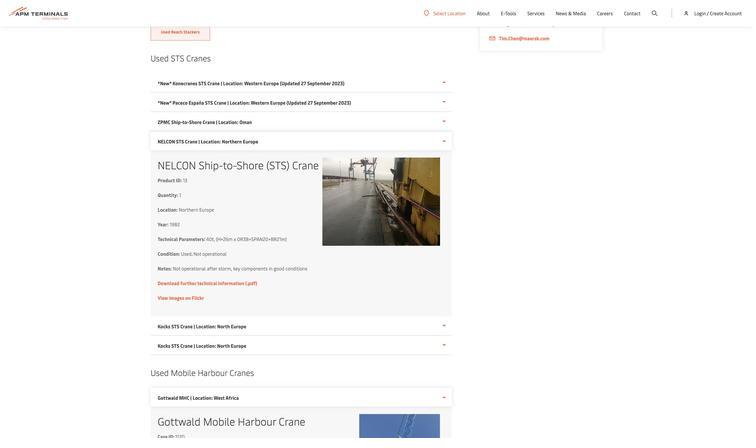 Task type: vqa. For each thing, say whether or not it's contained in the screenshot.


Task type: locate. For each thing, give the bounding box(es) containing it.
mobile inside gottwald mhc | location: west africa 'element'
[[203, 414, 235, 429]]

ship-
[[171, 119, 183, 125], [199, 158, 223, 172]]

location:
[[223, 80, 243, 87], [230, 99, 250, 106], [219, 119, 239, 125], [201, 138, 221, 145], [158, 207, 178, 213], [196, 324, 216, 330], [196, 343, 216, 349], [193, 395, 213, 402]]

notes:
[[158, 266, 172, 272]]

0 vertical spatial mobile
[[171, 367, 196, 379]]

condition: used . not operational
[[158, 251, 227, 257]]

gottwald for gottwald mhc | location: west africa
[[158, 395, 178, 402]]

*new* paceco españa sts crane | location: western europe (updated 27 september 2023) button
[[151, 93, 452, 112]]

0 horizontal spatial northern
[[179, 207, 198, 213]]

cranes down stackers
[[187, 52, 211, 64]]

used for reach
[[161, 29, 170, 35]]

nelcon down zpmc
[[158, 138, 175, 145]]

cranes
[[187, 52, 211, 64], [230, 367, 254, 379]]

europe
[[264, 80, 279, 87], [270, 99, 286, 106], [243, 138, 258, 145], [199, 207, 214, 213], [231, 324, 246, 330], [231, 343, 246, 349]]

not right '.'
[[194, 251, 201, 257]]

quantity: 1
[[158, 192, 181, 198]]

1 vertical spatial not
[[173, 266, 181, 272]]

shore inside dropdown button
[[189, 119, 202, 125]]

0 vertical spatial nelcon
[[158, 138, 175, 145]]

1 north from the top
[[217, 324, 230, 330]]

0 vertical spatial to-
[[183, 119, 189, 125]]

login
[[695, 10, 706, 16]]

0 vertical spatial harbour
[[198, 367, 228, 379]]

will
[[516, 13, 523, 20]]

1 vertical spatial september
[[314, 99, 338, 106]]

0 horizontal spatial ship-
[[171, 119, 183, 125]]

1 vertical spatial ship-
[[199, 158, 223, 172]]

conditions
[[286, 266, 308, 272]]

(updated up zpmc ship-to-shore crane | location: oman dropdown button
[[287, 99, 307, 106]]

careers
[[598, 10, 613, 16]]

mobile down the west
[[203, 414, 235, 429]]

*new* left paceco
[[158, 99, 172, 106]]

not right notes:
[[173, 266, 181, 272]]

incur
[[534, 13, 545, 20]]

ship- inside dropdown button
[[171, 119, 183, 125]]

0 vertical spatial *new*
[[158, 80, 172, 87]]

kocks sts crane | location: north europe up used mobile harbour cranes
[[158, 343, 246, 349]]

zpmc
[[158, 119, 170, 125]]

0 vertical spatial kocks
[[158, 324, 170, 330]]

1 vertical spatial harbour
[[238, 414, 276, 429]]

nelcon up 'id:'
[[158, 158, 196, 172]]

españa
[[189, 99, 204, 106]]

not
[[194, 251, 201, 257], [173, 266, 181, 272]]

1 kocks sts crane | location: north europe from the top
[[158, 324, 246, 330]]

1 gottwald from the top
[[158, 395, 178, 402]]

$name image
[[359, 414, 440, 439]]

1 horizontal spatial northern
[[222, 138, 242, 145]]

0 horizontal spatial harbour
[[198, 367, 228, 379]]

shore down españa
[[189, 119, 202, 125]]

western up *new* paceco españa sts crane | location: western europe (updated 27 september 2023) on the top left
[[244, 80, 263, 87]]

crane inside gottwald mhc | location: west africa 'element'
[[279, 414, 306, 429]]

&
[[569, 10, 572, 16]]

gottwald down mhc
[[158, 414, 201, 429]]

*new* left konecranes
[[158, 80, 172, 87]]

2023)
[[332, 80, 345, 87], [339, 99, 351, 106]]

1 kocks from the top
[[158, 324, 170, 330]]

ship- right zpmc
[[171, 119, 183, 125]]

shore for crane
[[189, 119, 202, 125]]

2 *new* from the top
[[158, 99, 172, 106]]

shore
[[189, 119, 202, 125], [237, 158, 264, 172]]

1 kocks sts crane | location: north europe button from the top
[[151, 317, 452, 336]]

year: 1982
[[158, 221, 180, 228]]

stackers
[[183, 29, 200, 35]]

konecranes
[[173, 80, 198, 87]]

1 horizontal spatial shore
[[237, 158, 264, 172]]

0 vertical spatial shore
[[189, 119, 202, 125]]

mhc
[[179, 395, 189, 402]]

year:
[[158, 221, 169, 228]]

operational down condition: used . not operational on the left of the page
[[182, 266, 206, 272]]

27 up zpmc ship-to-shore crane | location: oman dropdown button
[[308, 99, 313, 106]]

paceco
[[173, 99, 188, 106]]

select
[[434, 10, 447, 16]]

gottwald left mhc
[[158, 395, 178, 402]]

northern inside "nelcon sts crane | location: northern europe" element
[[179, 207, 198, 213]]

flickr
[[192, 295, 204, 301]]

1 *new* from the top
[[158, 80, 172, 87]]

0 horizontal spatial not
[[173, 266, 181, 272]]

1 nelcon from the top
[[158, 138, 175, 145]]

gottwald mhc | location: west africa button
[[151, 388, 452, 407]]

create
[[710, 10, 724, 16]]

gottwald mhc | location: west africa element
[[151, 407, 452, 439]]

sales
[[493, 21, 503, 27]]

kocks sts crane | location: north europe button
[[151, 317, 452, 336], [151, 336, 452, 356]]

used for mobile
[[151, 367, 169, 379]]

1
[[179, 192, 181, 198]]

e-
[[501, 10, 505, 16]]

reach
[[171, 29, 183, 35]]

contact
[[624, 10, 641, 16]]

download
[[158, 280, 180, 287]]

western down '*new* konecranes sts crane | location: western europe (updated 27 september 2023)'
[[251, 99, 269, 106]]

ship- down nelcon sts crane | location: northern europe
[[199, 158, 223, 172]]

e-tools
[[501, 10, 517, 16]]

1 horizontal spatial ship-
[[199, 158, 223, 172]]

0 vertical spatial 27
[[301, 80, 306, 87]]

1 vertical spatial shore
[[237, 158, 264, 172]]

agreement
[[505, 21, 528, 27]]

1 vertical spatial nelcon
[[158, 158, 196, 172]]

to- inside dropdown button
[[183, 119, 189, 125]]

gottwald mobile harbour crane
[[158, 414, 306, 429]]

harbour inside gottwald mhc | location: west africa 'element'
[[238, 414, 276, 429]]

cranes up africa
[[230, 367, 254, 379]]

crane
[[208, 80, 220, 87], [214, 99, 227, 106], [203, 119, 215, 125], [185, 138, 198, 145], [292, 158, 319, 172], [180, 324, 193, 330], [180, 343, 193, 349], [279, 414, 306, 429]]

0 horizontal spatial to-
[[183, 119, 189, 125]]

0 horizontal spatial mobile
[[171, 367, 196, 379]]

about
[[477, 10, 490, 16]]

to- for zpmc
[[183, 119, 189, 125]]

northern down oman
[[222, 138, 242, 145]]

0 vertical spatial 2023)
[[332, 80, 345, 87]]

nelcon sts crane | location: northern europe element
[[151, 150, 452, 317]]

or38+span20+br21m)
[[237, 236, 287, 243]]

/
[[707, 10, 709, 16]]

1 horizontal spatial to-
[[223, 158, 237, 172]]

*new*
[[158, 80, 172, 87], [158, 99, 172, 106]]

to-
[[183, 119, 189, 125], [223, 158, 237, 172]]

(sts)
[[267, 158, 290, 172]]

a
[[489, 21, 492, 27]]

0 vertical spatial north
[[217, 324, 230, 330]]

1 vertical spatial western
[[251, 99, 269, 106]]

product
[[158, 177, 175, 184]]

1 vertical spatial kocks sts crane | location: north europe
[[158, 343, 246, 349]]

oman
[[240, 119, 252, 125]]

1 vertical spatial northern
[[179, 207, 198, 213]]

1 vertical spatial mobile
[[203, 414, 235, 429]]

2 gottwald from the top
[[158, 414, 201, 429]]

1 horizontal spatial mobile
[[203, 414, 235, 429]]

to- inside "nelcon sts crane | location: northern europe" element
[[223, 158, 237, 172]]

northern
[[222, 138, 242, 145], [179, 207, 198, 213]]

0 vertical spatial northern
[[222, 138, 242, 145]]

shore inside "nelcon sts crane | location: northern europe" element
[[237, 158, 264, 172]]

1 horizontal spatial 27
[[308, 99, 313, 106]]

kocks
[[158, 324, 170, 330], [158, 343, 170, 349]]

1 vertical spatial *new*
[[158, 99, 172, 106]]

1 vertical spatial to-
[[223, 158, 237, 172]]

ship- inside "nelcon sts crane | location: northern europe" element
[[199, 158, 223, 172]]

0 horizontal spatial cranes
[[187, 52, 211, 64]]

0 vertical spatial gottwald
[[158, 395, 178, 402]]

1 horizontal spatial not
[[194, 251, 201, 257]]

technical
[[197, 280, 217, 287]]

western
[[244, 80, 263, 87], [251, 99, 269, 106]]

tim.chen@maersk.com
[[499, 35, 550, 42]]

shore left (sts)
[[237, 158, 264, 172]]

you
[[557, 13, 565, 20]]

ship- for zpmc
[[171, 119, 183, 125]]

gottwald inside 'element'
[[158, 414, 201, 429]]

2 nelcon from the top
[[158, 158, 196, 172]]

good
[[274, 266, 285, 272]]

gottwald for gottwald mobile harbour crane
[[158, 414, 201, 429]]

1 vertical spatial cranes
[[230, 367, 254, 379]]

1 vertical spatial north
[[217, 343, 230, 349]]

27 up '*new* paceco españa sts crane | location: western europe (updated 27 september 2023)' dropdown button
[[301, 80, 306, 87]]

1 horizontal spatial cranes
[[230, 367, 254, 379]]

operational up after
[[203, 251, 227, 257]]

0 vertical spatial september
[[307, 80, 331, 87]]

e-tools button
[[501, 0, 517, 26]]

0 vertical spatial ship-
[[171, 119, 183, 125]]

nelcon sts crane | location: northern europe button
[[151, 132, 452, 150]]

components
[[242, 266, 268, 272]]

northern inside nelcon sts crane | location: northern europe dropdown button
[[222, 138, 242, 145]]

(h=26m
[[216, 236, 233, 243]]

0 vertical spatial western
[[244, 80, 263, 87]]

northern down 1
[[179, 207, 198, 213]]

commission will only incur once you have signed a sales agreement with end buyer.
[[489, 13, 591, 27]]

kocks sts crane | location: north europe down "flickr"
[[158, 324, 246, 330]]

0 vertical spatial kocks sts crane | location: north europe
[[158, 324, 246, 330]]

.
[[192, 251, 193, 257]]

nelcon ship-to-shore (sts) crane
[[158, 158, 319, 172]]

1 vertical spatial gottwald
[[158, 414, 201, 429]]

gottwald
[[158, 395, 178, 402], [158, 414, 201, 429]]

zpmc ship-to-shore crane | location: oman
[[158, 119, 252, 125]]

(updated up '*new* paceco españa sts crane | location: western europe (updated 27 september 2023)' dropdown button
[[280, 80, 300, 87]]

1 horizontal spatial harbour
[[238, 414, 276, 429]]

0 horizontal spatial shore
[[189, 119, 202, 125]]

september
[[307, 80, 331, 87], [314, 99, 338, 106]]

mobile up mhc
[[171, 367, 196, 379]]

nelcon inside dropdown button
[[158, 138, 175, 145]]

gottwald inside dropdown button
[[158, 395, 178, 402]]

1 vertical spatial kocks
[[158, 343, 170, 349]]



Task type: describe. For each thing, give the bounding box(es) containing it.
1 vertical spatial 27
[[308, 99, 313, 106]]

once
[[546, 13, 556, 20]]

storm,
[[219, 266, 232, 272]]

key
[[233, 266, 240, 272]]

west
[[214, 395, 225, 402]]

1982
[[170, 221, 180, 228]]

technical parameters: 40t, (h=26m x or38+span20+br21m)
[[158, 236, 287, 243]]

news
[[556, 10, 568, 16]]

gottwald mhc | location: west africa
[[158, 395, 239, 402]]

africa
[[226, 395, 239, 402]]

2 north from the top
[[217, 343, 230, 349]]

0 vertical spatial operational
[[203, 251, 227, 257]]

parameters:
[[179, 236, 205, 243]]

id:
[[176, 177, 182, 184]]

used reach stackers
[[161, 29, 200, 35]]

used reach stackers link
[[151, 24, 210, 41]]

0 vertical spatial not
[[194, 251, 201, 257]]

tim.chen@maersk.com link
[[489, 35, 594, 42]]

nelcon for nelcon sts crane | location: northern europe
[[158, 138, 175, 145]]

*new* konecranes sts crane | location: western europe (updated 27 september 2023) button
[[151, 73, 452, 93]]

1 vertical spatial operational
[[182, 266, 206, 272]]

news & media
[[556, 10, 586, 16]]

location: northern europe
[[158, 207, 214, 213]]

further
[[181, 280, 196, 287]]

1 vertical spatial 2023)
[[339, 99, 351, 106]]

end
[[539, 21, 547, 27]]

2 kocks from the top
[[158, 343, 170, 349]]

news & media button
[[556, 0, 586, 26]]

on
[[185, 295, 191, 301]]

1 vertical spatial (updated
[[287, 99, 307, 106]]

0 vertical spatial (updated
[[280, 80, 300, 87]]

notes: not operational after storm, key components in good conditions
[[158, 266, 308, 272]]

download further technical information (.pdf)
[[158, 280, 257, 287]]

information
[[218, 280, 244, 287]]

40t,
[[206, 236, 215, 243]]

login / create account link
[[684, 0, 742, 26]]

quantity:
[[158, 192, 178, 198]]

harbour for cranes
[[198, 367, 228, 379]]

careers button
[[598, 0, 613, 26]]

shore for (sts)
[[237, 158, 264, 172]]

product id: 13
[[158, 177, 188, 184]]

2 kocks sts crane | location: north europe button from the top
[[151, 336, 452, 356]]

in
[[269, 266, 273, 272]]

*new* for *new* paceco españa sts crane | location: western europe (updated 27 september 2023)
[[158, 99, 172, 106]]

after
[[207, 266, 217, 272]]

used sts cranes
[[151, 52, 211, 64]]

13
[[183, 177, 188, 184]]

ship- for nelcon
[[199, 158, 223, 172]]

used for sts
[[151, 52, 169, 64]]

services button
[[528, 0, 545, 26]]

only
[[524, 13, 533, 20]]

view images on flickr
[[158, 295, 204, 301]]

mobile for used
[[171, 367, 196, 379]]

nelcon for nelcon ship-to-shore (sts) crane
[[158, 158, 196, 172]]

buyer.
[[548, 21, 561, 27]]

with
[[529, 21, 538, 27]]

harbour for crane
[[238, 414, 276, 429]]

to- for nelcon
[[223, 158, 237, 172]]

signed
[[577, 13, 591, 20]]

services
[[528, 10, 545, 16]]

*new* for *new* konecranes sts crane | location: western europe (updated 27 september 2023)
[[158, 80, 172, 87]]

select location
[[434, 10, 466, 16]]

location
[[448, 10, 466, 16]]

used mobile harbour cranes
[[151, 367, 254, 379]]

view images on flickr link
[[158, 295, 204, 301]]

*new* konecranes sts crane | location: western europe (updated 27 september 2023)
[[158, 80, 345, 87]]

condition:
[[158, 251, 180, 257]]

account
[[725, 10, 742, 16]]

select location button
[[424, 10, 466, 16]]

commission
[[489, 13, 515, 20]]

0 horizontal spatial 27
[[301, 80, 306, 87]]

download further technical information (.pdf) link
[[158, 280, 257, 287]]

login / create account
[[695, 10, 742, 16]]

zpmc ship-to-shore crane | location: oman button
[[151, 112, 452, 132]]

have
[[566, 13, 576, 20]]

technical
[[158, 236, 178, 243]]

0 vertical spatial cranes
[[187, 52, 211, 64]]

mobile for gottwald
[[203, 414, 235, 429]]

view
[[158, 295, 168, 301]]

used inside "nelcon sts crane | location: northern europe" element
[[181, 251, 192, 257]]

contact button
[[624, 0, 641, 26]]

2 kocks sts crane | location: north europe from the top
[[158, 343, 246, 349]]

images
[[169, 295, 184, 301]]

x
[[234, 236, 236, 243]]



